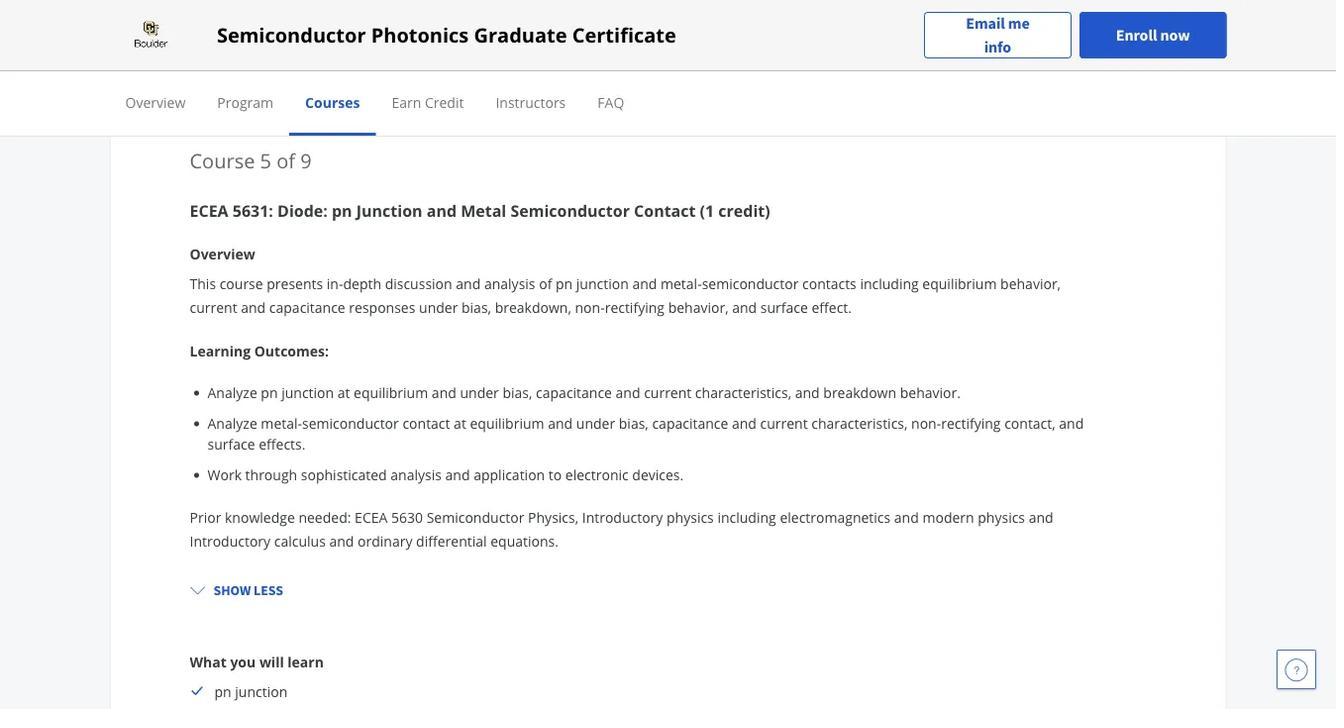 Task type: describe. For each thing, give the bounding box(es) containing it.
ecea inside prior knowledge needed: ecea 5630 semiconductor physics, introductory physics including electromagnetics and modern physics and introductory calculus and ordinary differential equations.
[[355, 508, 388, 527]]

modern
[[923, 508, 975, 527]]

metal- inside this course presents in-depth discussion and analysis of pn junction and metal-semiconductor contacts including equilibrium behavior, current and capacitance responses under bias, breakdown, non-rectifying behavior, and surface effect.
[[661, 274, 702, 293]]

earn credit link
[[392, 93, 464, 111]]

1 horizontal spatial behavior,
[[1001, 274, 1061, 293]]

university of colorado boulder image
[[110, 19, 193, 51]]

0 horizontal spatial equilibrium
[[354, 384, 428, 402]]

earn
[[392, 93, 421, 111]]

rectifying inside this course presents in-depth discussion and analysis of pn junction and metal-semiconductor contacts including equilibrium behavior, current and capacitance responses under bias, breakdown, non-rectifying behavior, and surface effect.
[[605, 298, 665, 317]]

and down contact
[[633, 274, 657, 293]]

help center image
[[1285, 658, 1309, 682]]

pn inside this course presents in-depth discussion and analysis of pn junction and metal-semiconductor contacts including equilibrium behavior, current and capacitance responses under bias, breakdown, non-rectifying behavior, and surface effect.
[[556, 274, 573, 293]]

work
[[208, 466, 242, 485]]

show
[[214, 582, 251, 600]]

prior knowledge needed: ecea 5630 semiconductor physics, introductory physics including electromagnetics and modern physics and introductory calculus and ordinary differential equations.
[[190, 508, 1054, 551]]

prior
[[190, 508, 221, 527]]

0 vertical spatial semiconductor
[[217, 21, 366, 49]]

instructors link
[[496, 93, 566, 111]]

contacts
[[803, 274, 857, 293]]

course
[[220, 274, 263, 293]]

0 horizontal spatial of
[[277, 147, 295, 174]]

learning
[[190, 341, 251, 360]]

faq link
[[598, 93, 625, 111]]

depth
[[343, 274, 382, 293]]

through
[[245, 466, 297, 485]]

ordinary
[[358, 532, 413, 551]]

outcomes:
[[254, 341, 329, 360]]

courses link
[[305, 93, 360, 111]]

1 vertical spatial introductory
[[190, 532, 271, 551]]

enroll now button
[[1080, 12, 1227, 58]]

2 vertical spatial junction
[[235, 682, 288, 701]]

in-
[[327, 274, 343, 293]]

surface inside analyze metal-semiconductor contact at equilibrium and under bias, capacitance and current characteristics, non-rectifying contact, and surface effects.
[[208, 435, 255, 454]]

and down the analyze pn junction at equilibrium and under bias, capacitance and current characteristics, and breakdown behavior.
[[548, 414, 573, 433]]

and left "breakdown"
[[795, 384, 820, 402]]

equilibrium inside this course presents in-depth discussion and analysis of pn junction and metal-semiconductor contacts including equilibrium behavior, current and capacitance responses under bias, breakdown, non-rectifying behavior, and surface effect.
[[923, 274, 997, 293]]

credit
[[425, 93, 464, 111]]

presents
[[267, 274, 323, 293]]

instructors
[[496, 93, 566, 111]]

course 5 of 9
[[190, 147, 312, 174]]

earn credit
[[392, 93, 464, 111]]

email me info button
[[925, 11, 1072, 59]]

learning outcomes:
[[190, 341, 329, 360]]

program link
[[217, 93, 274, 111]]

differential
[[416, 532, 487, 551]]

junction inside list item
[[282, 384, 334, 402]]

and up analyze metal-semiconductor contact at equilibrium and under bias, capacitance and current characteristics, non-rectifying contact, and surface effects.
[[616, 384, 641, 402]]

overview link
[[125, 93, 186, 111]]

(1
[[700, 200, 715, 221]]

will
[[260, 653, 284, 671]]

and inside work through sophisticated analysis and application to electronic devices. list item
[[446, 466, 470, 485]]

non- inside analyze metal-semiconductor contact at equilibrium and under bias, capacitance and current characteristics, non-rectifying contact, and surface effects.
[[912, 414, 942, 433]]

capacitance inside this course presents in-depth discussion and analysis of pn junction and metal-semiconductor contacts including equilibrium behavior, current and capacitance responses under bias, breakdown, non-rectifying behavior, and surface effect.
[[269, 298, 346, 317]]

analyze pn junction at equilibrium and under bias, capacitance and current characteristics, and breakdown behavior.
[[208, 384, 961, 402]]

what you will learn
[[190, 653, 324, 671]]

under inside analyze metal-semiconductor contact at equilibrium and under bias, capacitance and current characteristics, non-rectifying contact, and surface effects.
[[577, 414, 616, 433]]

junction inside this course presents in-depth discussion and analysis of pn junction and metal-semiconductor contacts including equilibrium behavior, current and capacitance responses under bias, breakdown, non-rectifying behavior, and surface effect.
[[577, 274, 629, 293]]

1 vertical spatial capacitance
[[536, 384, 612, 402]]

semiconductor inside prior knowledge needed: ecea 5630 semiconductor physics, introductory physics including electromagnetics and modern physics and introductory calculus and ordinary differential equations.
[[427, 508, 525, 527]]

and down course
[[241, 298, 266, 317]]

semiconductor inside analyze metal-semiconductor contact at equilibrium and under bias, capacitance and current characteristics, non-rectifying contact, and surface effects.
[[302, 414, 399, 433]]

pn inside analyze pn junction at equilibrium and under bias, capacitance and current characteristics, and breakdown behavior. list item
[[261, 384, 278, 402]]

work through sophisticated analysis and application to electronic devices. list item
[[208, 465, 1111, 486]]

characteristics, inside analyze metal-semiconductor contact at equilibrium and under bias, capacitance and current characteristics, non-rectifying contact, and surface effects.
[[812, 414, 908, 433]]

and down needed:
[[329, 532, 354, 551]]

pn down what
[[215, 682, 232, 701]]

overview inside certificate menu element
[[125, 93, 186, 111]]

and down analyze pn junction at equilibrium and under bias, capacitance and current characteristics, and breakdown behavior. list item
[[732, 414, 757, 433]]

bias, inside analyze metal-semiconductor contact at equilibrium and under bias, capacitance and current characteristics, non-rectifying contact, and surface effects.
[[619, 414, 649, 433]]

this
[[190, 274, 216, 293]]

analysis inside this course presents in-depth discussion and analysis of pn junction and metal-semiconductor contacts including equilibrium behavior, current and capacitance responses under bias, breakdown, non-rectifying behavior, and surface effect.
[[484, 274, 536, 293]]

enroll now
[[1117, 25, 1191, 45]]

1 horizontal spatial introductory
[[582, 508, 663, 527]]

current inside this course presents in-depth discussion and analysis of pn junction and metal-semiconductor contacts including equilibrium behavior, current and capacitance responses under bias, breakdown, non-rectifying behavior, and surface effect.
[[190, 298, 237, 317]]

show less button
[[182, 573, 291, 608]]

credit)
[[719, 200, 771, 221]]

semiconductor inside this course presents in-depth discussion and analysis of pn junction and metal-semiconductor contacts including equilibrium behavior, current and capacitance responses under bias, breakdown, non-rectifying behavior, and surface effect.
[[702, 274, 799, 293]]

photonics
[[371, 21, 469, 49]]

knowledge
[[225, 508, 295, 527]]

what
[[190, 653, 227, 671]]

9
[[301, 147, 312, 174]]

list containing analyze pn junction at equilibrium and under bias, capacitance and current characteristics, and breakdown behavior.
[[198, 383, 1111, 486]]

faq
[[598, 93, 625, 111]]

course
[[190, 147, 255, 174]]

courses
[[305, 93, 360, 111]]

you
[[230, 653, 256, 671]]

1 vertical spatial semiconductor
[[511, 200, 630, 221]]

5630
[[391, 508, 423, 527]]

certificate
[[573, 21, 677, 49]]

of inside this course presents in-depth discussion and analysis of pn junction and metal-semiconductor contacts including equilibrium behavior, current and capacitance responses under bias, breakdown, non-rectifying behavior, and surface effect.
[[539, 274, 552, 293]]

equations.
[[491, 532, 559, 551]]

5
[[260, 147, 272, 174]]



Task type: locate. For each thing, give the bounding box(es) containing it.
1 horizontal spatial bias,
[[503, 384, 533, 402]]

0 horizontal spatial current
[[190, 298, 237, 317]]

work through sophisticated analysis and application to electronic devices.
[[208, 466, 684, 485]]

0 vertical spatial capacitance
[[269, 298, 346, 317]]

analyze metal-semiconductor contact at equilibrium and under bias, capacitance and current characteristics, non-rectifying contact, and surface effects.
[[208, 414, 1084, 454]]

contact
[[403, 414, 450, 433]]

1 vertical spatial under
[[460, 384, 499, 402]]

2 analyze from the top
[[208, 414, 257, 433]]

1 horizontal spatial overview
[[190, 244, 255, 263]]

0 vertical spatial metal-
[[661, 274, 702, 293]]

metal-
[[661, 274, 702, 293], [261, 414, 302, 433]]

1 horizontal spatial of
[[539, 274, 552, 293]]

physics
[[667, 508, 714, 527], [978, 508, 1026, 527]]

rectifying up analyze pn junction at equilibrium and under bias, capacitance and current characteristics, and breakdown behavior. list item
[[605, 298, 665, 317]]

semiconductor up courses link
[[217, 21, 366, 49]]

characteristics, down "breakdown"
[[812, 414, 908, 433]]

0 vertical spatial analysis
[[484, 274, 536, 293]]

at up sophisticated
[[338, 384, 350, 402]]

analyze for analyze pn junction at equilibrium and under bias, capacitance and current characteristics, and breakdown behavior.
[[208, 384, 257, 402]]

junction
[[357, 200, 423, 221]]

1 analyze from the top
[[208, 384, 257, 402]]

including right contacts
[[861, 274, 919, 293]]

ecea left 5631:
[[190, 200, 229, 221]]

breakdown,
[[495, 298, 572, 317]]

semiconductor down credit)
[[702, 274, 799, 293]]

overview up course
[[190, 244, 255, 263]]

and right the discussion
[[456, 274, 481, 293]]

devices.
[[633, 466, 684, 485]]

including left electromagnetics
[[718, 508, 777, 527]]

0 horizontal spatial including
[[718, 508, 777, 527]]

semiconductor right metal
[[511, 200, 630, 221]]

0 vertical spatial semiconductor
[[702, 274, 799, 293]]

ecea 5631: diode: pn junction and metal semiconductor contact (1 credit)
[[190, 200, 771, 221]]

0 horizontal spatial under
[[419, 298, 458, 317]]

1 horizontal spatial analysis
[[484, 274, 536, 293]]

and
[[427, 200, 457, 221], [456, 274, 481, 293], [633, 274, 657, 293], [241, 298, 266, 317], [733, 298, 757, 317], [432, 384, 457, 402], [616, 384, 641, 402], [795, 384, 820, 402], [548, 414, 573, 433], [732, 414, 757, 433], [1060, 414, 1084, 433], [446, 466, 470, 485], [895, 508, 919, 527], [1029, 508, 1054, 527], [329, 532, 354, 551]]

electronic
[[566, 466, 629, 485]]

1 vertical spatial of
[[539, 274, 552, 293]]

0 vertical spatial at
[[338, 384, 350, 402]]

2 horizontal spatial equilibrium
[[923, 274, 997, 293]]

1 vertical spatial behavior,
[[669, 298, 729, 317]]

characteristics, up analyze metal-semiconductor contact at equilibrium and under bias, capacitance and current characteristics, non-rectifying contact, and surface effects. list item
[[696, 384, 792, 402]]

2 physics from the left
[[978, 508, 1026, 527]]

0 vertical spatial under
[[419, 298, 458, 317]]

semiconductor up sophisticated
[[302, 414, 399, 433]]

capacitance inside analyze metal-semiconductor contact at equilibrium and under bias, capacitance and current characteristics, non-rectifying contact, and surface effects.
[[653, 414, 729, 433]]

1 vertical spatial at
[[454, 414, 467, 433]]

semiconductor
[[217, 21, 366, 49], [511, 200, 630, 221], [427, 508, 525, 527]]

under up 'application'
[[460, 384, 499, 402]]

0 vertical spatial of
[[277, 147, 295, 174]]

semiconductor up differential
[[427, 508, 525, 527]]

certificate menu element
[[110, 71, 1227, 136]]

0 horizontal spatial at
[[338, 384, 350, 402]]

including inside this course presents in-depth discussion and analysis of pn junction and metal-semiconductor contacts including equilibrium behavior, current and capacitance responses under bias, breakdown, non-rectifying behavior, and surface effect.
[[861, 274, 919, 293]]

including inside prior knowledge needed: ecea 5630 semiconductor physics, introductory physics including electromagnetics and modern physics and introductory calculus and ordinary differential equations.
[[718, 508, 777, 527]]

non- down behavior.
[[912, 414, 942, 433]]

graduate
[[474, 21, 567, 49]]

0 horizontal spatial overview
[[125, 93, 186, 111]]

capacitance up analyze metal-semiconductor contact at equilibrium and under bias, capacitance and current characteristics, non-rectifying contact, and surface effects.
[[536, 384, 612, 402]]

capacitance down analyze pn junction at equilibrium and under bias, capacitance and current characteristics, and breakdown behavior. list item
[[653, 414, 729, 433]]

1 horizontal spatial capacitance
[[536, 384, 612, 402]]

at inside analyze metal-semiconductor contact at equilibrium and under bias, capacitance and current characteristics, non-rectifying contact, and surface effects.
[[454, 414, 467, 433]]

equilibrium
[[923, 274, 997, 293], [354, 384, 428, 402], [470, 414, 545, 433]]

2 horizontal spatial under
[[577, 414, 616, 433]]

rectifying
[[605, 298, 665, 317], [942, 414, 1001, 433]]

current inside analyze pn junction at equilibrium and under bias, capacitance and current characteristics, and breakdown behavior. list item
[[644, 384, 692, 402]]

show less
[[214, 582, 283, 600]]

capacitance down "presents"
[[269, 298, 346, 317]]

introductory down the electronic on the left bottom
[[582, 508, 663, 527]]

surface
[[761, 298, 809, 317], [208, 435, 255, 454]]

1 horizontal spatial non-
[[912, 414, 942, 433]]

physics down work through sophisticated analysis and application to electronic devices. list item
[[667, 508, 714, 527]]

this course presents in-depth discussion and analysis of pn junction and metal-semiconductor contacts including equilibrium behavior, current and capacitance responses under bias, breakdown, non-rectifying behavior, and surface effect.
[[190, 274, 1061, 317]]

physics,
[[528, 508, 579, 527]]

to
[[549, 466, 562, 485]]

analysis
[[484, 274, 536, 293], [391, 466, 442, 485]]

1 horizontal spatial metal-
[[661, 274, 702, 293]]

1 horizontal spatial under
[[460, 384, 499, 402]]

email me info
[[966, 13, 1030, 57]]

0 horizontal spatial ecea
[[190, 200, 229, 221]]

0 horizontal spatial semiconductor
[[302, 414, 399, 433]]

analyze
[[208, 384, 257, 402], [208, 414, 257, 433]]

analyze up work
[[208, 414, 257, 433]]

semiconductor photonics graduate certificate
[[217, 21, 677, 49]]

analyze inside analyze metal-semiconductor contact at equilibrium and under bias, capacitance and current characteristics, non-rectifying contact, and surface effects.
[[208, 414, 257, 433]]

0 vertical spatial analyze
[[208, 384, 257, 402]]

2 vertical spatial bias,
[[619, 414, 649, 433]]

and left metal
[[427, 200, 457, 221]]

including
[[861, 274, 919, 293], [718, 508, 777, 527]]

non- inside this course presents in-depth discussion and analysis of pn junction and metal-semiconductor contacts including equilibrium behavior, current and capacitance responses under bias, breakdown, non-rectifying behavior, and surface effect.
[[575, 298, 605, 317]]

surface inside this course presents in-depth discussion and analysis of pn junction and metal-semiconductor contacts including equilibrium behavior, current and capacitance responses under bias, breakdown, non-rectifying behavior, and surface effect.
[[761, 298, 809, 317]]

1 vertical spatial junction
[[282, 384, 334, 402]]

5631:
[[233, 200, 273, 221]]

1 vertical spatial analysis
[[391, 466, 442, 485]]

junction
[[577, 274, 629, 293], [282, 384, 334, 402], [235, 682, 288, 701]]

2 horizontal spatial capacitance
[[653, 414, 729, 433]]

characteristics,
[[696, 384, 792, 402], [812, 414, 908, 433]]

effects.
[[259, 435, 306, 454]]

semiconductor
[[702, 274, 799, 293], [302, 414, 399, 433]]

2 horizontal spatial bias,
[[619, 414, 649, 433]]

contact,
[[1005, 414, 1056, 433]]

0 horizontal spatial introductory
[[190, 532, 271, 551]]

0 horizontal spatial analysis
[[391, 466, 442, 485]]

ecea up ordinary
[[355, 508, 388, 527]]

and up contact
[[432, 384, 457, 402]]

metal- up effects.
[[261, 414, 302, 433]]

0 vertical spatial bias,
[[462, 298, 492, 317]]

1 vertical spatial ecea
[[355, 508, 388, 527]]

1 horizontal spatial rectifying
[[942, 414, 1001, 433]]

diode:
[[278, 200, 328, 221]]

non- right breakdown,
[[575, 298, 605, 317]]

effect.
[[812, 298, 852, 317]]

1 vertical spatial metal-
[[261, 414, 302, 433]]

responses
[[349, 298, 416, 317]]

of
[[277, 147, 295, 174], [539, 274, 552, 293]]

non-
[[575, 298, 605, 317], [912, 414, 942, 433]]

and right contact,
[[1060, 414, 1084, 433]]

0 horizontal spatial non-
[[575, 298, 605, 317]]

1 horizontal spatial physics
[[978, 508, 1026, 527]]

bias, inside this course presents in-depth discussion and analysis of pn junction and metal-semiconductor contacts including equilibrium behavior, current and capacitance responses under bias, breakdown, non-rectifying behavior, and surface effect.
[[462, 298, 492, 317]]

calculus
[[274, 532, 326, 551]]

sophisticated
[[301, 466, 387, 485]]

contact
[[634, 200, 696, 221]]

now
[[1161, 25, 1191, 45]]

1 horizontal spatial characteristics,
[[812, 414, 908, 433]]

pn
[[332, 200, 352, 221], [556, 274, 573, 293], [261, 384, 278, 402], [215, 682, 232, 701]]

2 vertical spatial semiconductor
[[427, 508, 525, 527]]

pn right diode:
[[332, 200, 352, 221]]

physics right modern
[[978, 508, 1026, 527]]

analysis up breakdown,
[[484, 274, 536, 293]]

bias, left breakdown,
[[462, 298, 492, 317]]

1 physics from the left
[[667, 508, 714, 527]]

me
[[1009, 13, 1030, 33]]

pn down learning outcomes:
[[261, 384, 278, 402]]

current
[[190, 298, 237, 317], [644, 384, 692, 402], [761, 414, 808, 433]]

and left modern
[[895, 508, 919, 527]]

bias,
[[462, 298, 492, 317], [503, 384, 533, 402], [619, 414, 649, 433]]

learn
[[288, 653, 324, 671]]

0 vertical spatial characteristics,
[[696, 384, 792, 402]]

under down the discussion
[[419, 298, 458, 317]]

surface up work
[[208, 435, 255, 454]]

current inside analyze metal-semiconductor contact at equilibrium and under bias, capacitance and current characteristics, non-rectifying contact, and surface effects.
[[761, 414, 808, 433]]

introductory
[[582, 508, 663, 527], [190, 532, 271, 551]]

2 vertical spatial equilibrium
[[470, 414, 545, 433]]

0 horizontal spatial physics
[[667, 508, 714, 527]]

1 vertical spatial bias,
[[503, 384, 533, 402]]

0 horizontal spatial capacitance
[[269, 298, 346, 317]]

pn junction
[[215, 682, 288, 701]]

under
[[419, 298, 458, 317], [460, 384, 499, 402], [577, 414, 616, 433]]

1 vertical spatial current
[[644, 384, 692, 402]]

0 horizontal spatial surface
[[208, 435, 255, 454]]

0 vertical spatial overview
[[125, 93, 186, 111]]

rectifying down behavior.
[[942, 414, 1001, 433]]

0 vertical spatial junction
[[577, 274, 629, 293]]

0 vertical spatial including
[[861, 274, 919, 293]]

behavior,
[[1001, 274, 1061, 293], [669, 298, 729, 317]]

1 horizontal spatial semiconductor
[[702, 274, 799, 293]]

1 horizontal spatial including
[[861, 274, 919, 293]]

0 vertical spatial current
[[190, 298, 237, 317]]

0 horizontal spatial bias,
[[462, 298, 492, 317]]

analyze metal-semiconductor contact at equilibrium and under bias, capacitance and current characteristics, non-rectifying contact, and surface effects. list item
[[208, 413, 1111, 455]]

of up breakdown,
[[539, 274, 552, 293]]

analysis up 5630
[[391, 466, 442, 485]]

0 vertical spatial surface
[[761, 298, 809, 317]]

analysis inside list item
[[391, 466, 442, 485]]

under down the analyze pn junction at equilibrium and under bias, capacitance and current characteristics, and breakdown behavior.
[[577, 414, 616, 433]]

analyze for analyze metal-semiconductor contact at equilibrium and under bias, capacitance and current characteristics, non-rectifying contact, and surface effects.
[[208, 414, 257, 433]]

analyze pn junction at equilibrium and under bias, capacitance and current characteristics, and breakdown behavior. list item
[[208, 383, 1111, 403]]

discussion
[[385, 274, 453, 293]]

needed:
[[299, 508, 351, 527]]

0 horizontal spatial rectifying
[[605, 298, 665, 317]]

less
[[254, 582, 283, 600]]

of right 5
[[277, 147, 295, 174]]

behavior.
[[901, 384, 961, 402]]

introductory down prior
[[190, 532, 271, 551]]

1 vertical spatial equilibrium
[[354, 384, 428, 402]]

0 vertical spatial rectifying
[[605, 298, 665, 317]]

overview
[[125, 93, 186, 111], [190, 244, 255, 263]]

metal
[[461, 200, 507, 221]]

1 horizontal spatial ecea
[[355, 508, 388, 527]]

bias, up 'application'
[[503, 384, 533, 402]]

metal- inside analyze metal-semiconductor contact at equilibrium and under bias, capacitance and current characteristics, non-rectifying contact, and surface effects.
[[261, 414, 302, 433]]

0 horizontal spatial metal-
[[261, 414, 302, 433]]

info
[[985, 37, 1012, 57]]

enroll
[[1117, 25, 1158, 45]]

bias, down analyze pn junction at equilibrium and under bias, capacitance and current characteristics, and breakdown behavior. list item
[[619, 414, 649, 433]]

electromagnetics
[[780, 508, 891, 527]]

surface left the effect.
[[761, 298, 809, 317]]

rectifying inside analyze metal-semiconductor contact at equilibrium and under bias, capacitance and current characteristics, non-rectifying contact, and surface effects.
[[942, 414, 1001, 433]]

at right contact
[[454, 414, 467, 433]]

and right modern
[[1029, 508, 1054, 527]]

0 vertical spatial introductory
[[582, 508, 663, 527]]

capacitance
[[269, 298, 346, 317], [536, 384, 612, 402], [653, 414, 729, 433]]

1 horizontal spatial at
[[454, 414, 467, 433]]

2 vertical spatial under
[[577, 414, 616, 433]]

1 vertical spatial semiconductor
[[302, 414, 399, 433]]

1 vertical spatial overview
[[190, 244, 255, 263]]

email
[[966, 13, 1006, 33]]

0 vertical spatial ecea
[[190, 200, 229, 221]]

overview down the university of colorado boulder image
[[125, 93, 186, 111]]

0 vertical spatial equilibrium
[[923, 274, 997, 293]]

list
[[198, 383, 1111, 486]]

metal- down contact
[[661, 274, 702, 293]]

1 vertical spatial characteristics,
[[812, 414, 908, 433]]

1 vertical spatial rectifying
[[942, 414, 1001, 433]]

0 vertical spatial behavior,
[[1001, 274, 1061, 293]]

1 horizontal spatial equilibrium
[[470, 414, 545, 433]]

1 vertical spatial non-
[[912, 414, 942, 433]]

1 horizontal spatial surface
[[761, 298, 809, 317]]

2 vertical spatial current
[[761, 414, 808, 433]]

analyze down learning
[[208, 384, 257, 402]]

2 horizontal spatial current
[[761, 414, 808, 433]]

1 vertical spatial analyze
[[208, 414, 257, 433]]

1 vertical spatial surface
[[208, 435, 255, 454]]

1 horizontal spatial current
[[644, 384, 692, 402]]

under inside this course presents in-depth discussion and analysis of pn junction and metal-semiconductor contacts including equilibrium behavior, current and capacitance responses under bias, breakdown, non-rectifying behavior, and surface effect.
[[419, 298, 458, 317]]

application
[[474, 466, 545, 485]]

and left the effect.
[[733, 298, 757, 317]]

breakdown
[[824, 384, 897, 402]]

and left 'application'
[[446, 466, 470, 485]]

program
[[217, 93, 274, 111]]

0 horizontal spatial behavior,
[[669, 298, 729, 317]]

1 vertical spatial including
[[718, 508, 777, 527]]

0 horizontal spatial characteristics,
[[696, 384, 792, 402]]

pn up breakdown,
[[556, 274, 573, 293]]

equilibrium inside analyze metal-semiconductor contact at equilibrium and under bias, capacitance and current characteristics, non-rectifying contact, and surface effects.
[[470, 414, 545, 433]]

2 vertical spatial capacitance
[[653, 414, 729, 433]]

0 vertical spatial non-
[[575, 298, 605, 317]]



Task type: vqa. For each thing, say whether or not it's contained in the screenshot.
the left ECEA
yes



